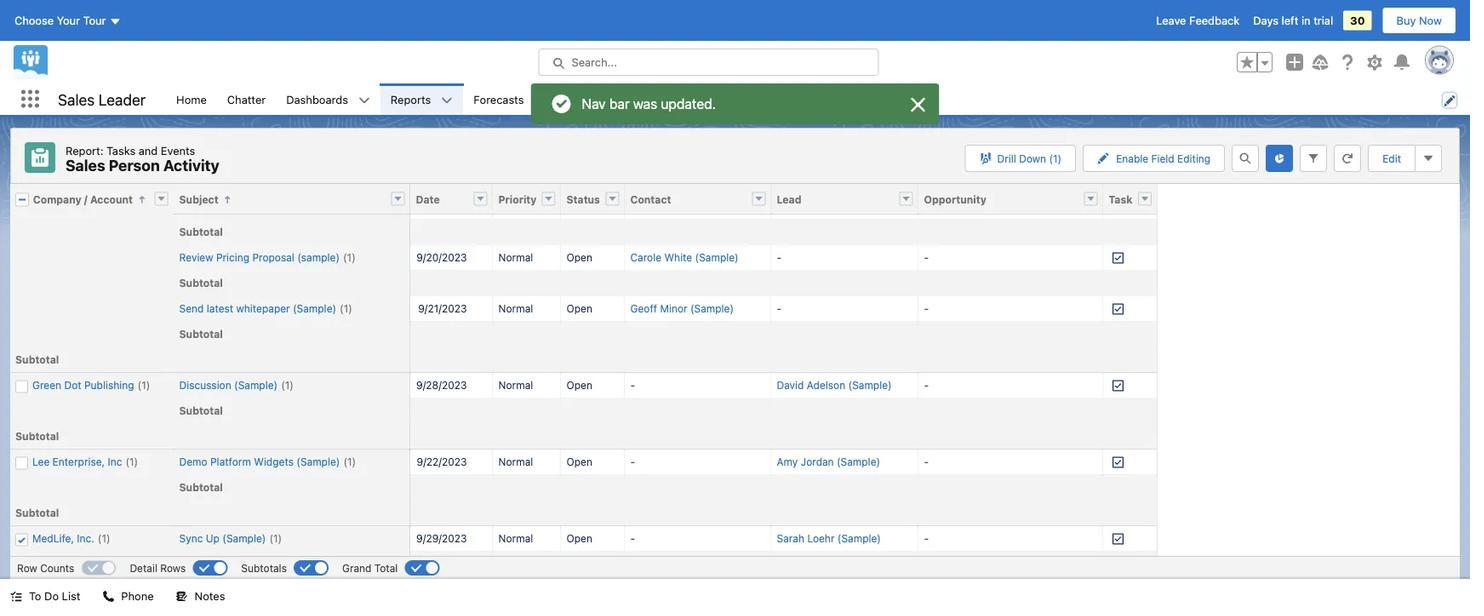 Task type: vqa. For each thing, say whether or not it's contained in the screenshot.
Nav bar was updated.
yes



Task type: locate. For each thing, give the bounding box(es) containing it.
leave feedback link
[[1156, 14, 1240, 27]]

large image
[[908, 95, 928, 115]]

buy now
[[1397, 14, 1442, 27]]

text default image left notes
[[176, 590, 188, 602]]

tour
[[83, 14, 106, 27]]

sales leader
[[58, 90, 146, 108]]

opportunities list item
[[625, 83, 738, 115]]

text default image
[[358, 94, 370, 106]]

dashboards link
[[276, 83, 358, 115]]

opportunities link
[[625, 83, 716, 115]]

nav
[[582, 95, 606, 112]]

to do list
[[29, 590, 80, 602]]

forecasts link
[[463, 83, 534, 115]]

search...
[[572, 56, 617, 69]]

list
[[166, 83, 1470, 115]]

text default image inside the phone button
[[103, 590, 114, 602]]

text default image inside notes button
[[176, 590, 188, 602]]

forecasts
[[474, 93, 524, 105]]

home link
[[166, 83, 217, 115]]

text default image right reports
[[441, 94, 453, 106]]

text default image for phone
[[103, 590, 114, 602]]

now
[[1419, 14, 1442, 27]]

text default image left phone
[[103, 590, 114, 602]]

chatter link
[[217, 83, 276, 115]]

text default image inside to do list button
[[10, 590, 22, 602]]

leave feedback
[[1156, 14, 1240, 27]]

success alert dialog
[[531, 83, 940, 124]]

buy
[[1397, 14, 1416, 27]]

text default image
[[441, 94, 453, 106], [10, 590, 22, 602], [103, 590, 114, 602], [176, 590, 188, 602]]

to do list button
[[0, 579, 91, 613]]

accounts
[[544, 93, 593, 105]]

reports
[[391, 93, 431, 105]]

leave
[[1156, 14, 1186, 27]]

reports list item
[[380, 83, 463, 115]]

accounts link
[[534, 83, 603, 115]]

to
[[29, 590, 41, 602]]

group
[[1237, 52, 1273, 72]]

bar
[[609, 95, 630, 112]]

text default image left to on the bottom of the page
[[10, 590, 22, 602]]

notes
[[195, 590, 225, 602]]



Task type: describe. For each thing, give the bounding box(es) containing it.
left
[[1282, 14, 1299, 27]]

phone button
[[92, 579, 164, 613]]

list
[[62, 590, 80, 602]]

opportunities
[[635, 93, 706, 105]]

updated.
[[661, 95, 716, 112]]

choose
[[14, 14, 54, 27]]

your
[[57, 14, 80, 27]]

chatter
[[227, 93, 266, 105]]

trial
[[1314, 14, 1333, 27]]

text default image for to do list
[[10, 590, 22, 602]]

sales
[[58, 90, 95, 108]]

choose your tour button
[[14, 7, 122, 34]]

days left in trial
[[1253, 14, 1333, 27]]

phone
[[121, 590, 154, 602]]

leader
[[99, 90, 146, 108]]

reports link
[[380, 83, 441, 115]]

choose your tour
[[14, 14, 106, 27]]

do
[[44, 590, 59, 602]]

text default image for notes
[[176, 590, 188, 602]]

buy now button
[[1382, 7, 1457, 34]]

was
[[633, 95, 657, 112]]

home
[[176, 93, 207, 105]]

list containing home
[[166, 83, 1470, 115]]

feedback
[[1189, 14, 1240, 27]]

text default image inside the reports list item
[[441, 94, 453, 106]]

nav bar was updated.
[[582, 95, 716, 112]]

in
[[1302, 14, 1311, 27]]

notes button
[[166, 579, 235, 613]]

accounts list item
[[534, 83, 625, 115]]

search... button
[[539, 49, 879, 76]]

dashboards list item
[[276, 83, 380, 115]]

dashboards
[[286, 93, 348, 105]]

days
[[1253, 14, 1279, 27]]

30
[[1350, 14, 1365, 27]]



